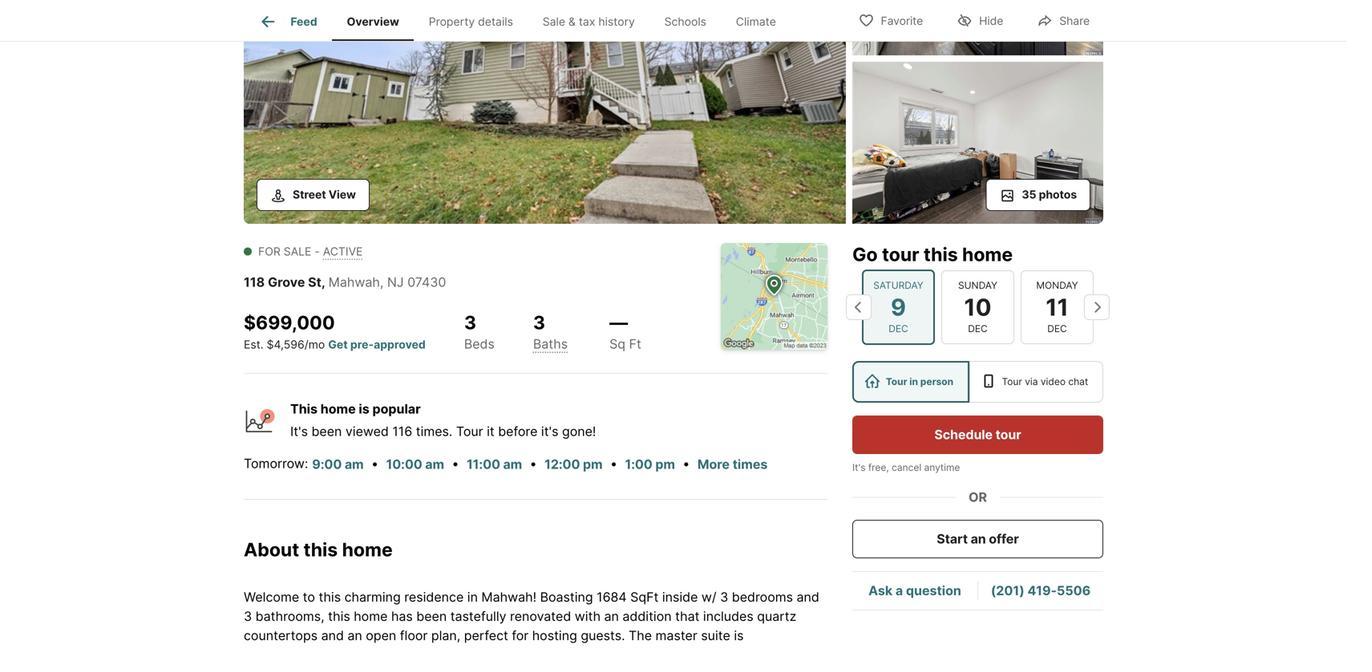 Task type: vqa. For each thing, say whether or not it's contained in the screenshot.
it's on the bottom of the page
yes



Task type: describe. For each thing, give the bounding box(es) containing it.
via
[[1026, 376, 1039, 388]]

beds
[[464, 336, 495, 352]]

street view
[[293, 188, 356, 201]]

9
[[891, 293, 907, 321]]

it's inside this home is popular it's been viewed 116 times. tour it before it's gone!
[[290, 424, 308, 439]]

1:00
[[625, 457, 653, 472]]

offer
[[989, 531, 1020, 547]]

3 right w/
[[721, 589, 729, 605]]

0 vertical spatial a
[[896, 583, 904, 598]]

viewed
[[346, 424, 389, 439]]

tour via video chat option
[[970, 361, 1104, 403]]

includes
[[704, 608, 754, 624]]

tour in person option
[[853, 361, 970, 403]]

addition
[[623, 608, 672, 624]]

jack
[[678, 647, 707, 661]]

(201) 419-5506 link
[[992, 583, 1091, 598]]

bathrooms,
[[256, 608, 325, 624]]

sale
[[543, 15, 566, 28]]

1 • from the left
[[372, 456, 379, 471]]

1684
[[597, 589, 627, 605]]

additional
[[383, 647, 442, 661]]

this home is popular it's been viewed 116 times. tour it before it's gone!
[[290, 401, 596, 439]]

2 by from the left
[[579, 647, 593, 661]]

hide
[[980, 14, 1004, 28]]

w/
[[702, 589, 717, 605]]

history
[[599, 15, 635, 28]]

—
[[610, 311, 628, 334]]

home inside this home is popular it's been viewed 116 times. tour it before it's gone!
[[321, 401, 356, 417]]

view
[[329, 188, 356, 201]]

mahwah
[[329, 274, 380, 290]]

plan,
[[432, 628, 461, 643]]

open
[[366, 628, 397, 643]]

is inside this home is popular it's been viewed 116 times. tour it before it's gone!
[[359, 401, 370, 417]]

1 pm from the left
[[583, 457, 603, 472]]

question
[[907, 583, 962, 598]]

sale & tax history tab
[[528, 2, 650, 41]]

saturday 9 dec
[[874, 279, 924, 335]]

3 down welcome
[[244, 608, 252, 624]]

next image
[[1085, 294, 1110, 320]]

been inside welcome to this charming residence in mahwah! boasting 1684 sqft inside w/ 3 bedrooms and 3 bathrooms, this home has been tastefully renovated with an addition that includes quartz countertops and an open floor plan, perfect for hosting guests. the master suite is complemented by two additional bedrooms connected by a convenient jack  &  jill bathro
[[417, 608, 447, 624]]

in inside option
[[910, 376, 919, 388]]

st
[[308, 274, 322, 290]]

climate
[[736, 15, 777, 28]]

1 vertical spatial bedrooms
[[446, 647, 507, 661]]

35
[[1023, 188, 1037, 201]]

get
[[328, 338, 348, 351]]

tour inside this home is popular it's been viewed 116 times. tour it before it's gone!
[[456, 424, 484, 439]]

home up 'sunday'
[[963, 243, 1013, 266]]

3 am from the left
[[503, 457, 522, 472]]

$4,596
[[267, 338, 305, 351]]

3 • from the left
[[530, 456, 537, 471]]

baths
[[533, 336, 568, 352]]

residence
[[405, 589, 464, 605]]

is inside welcome to this charming residence in mahwah! boasting 1684 sqft inside w/ 3 bedrooms and 3 bathrooms, this home has been tastefully renovated with an addition that includes quartz countertops and an open floor plan, perfect for hosting guests. the master suite is complemented by two additional bedrooms connected by a convenient jack  &  jill bathro
[[734, 628, 744, 643]]

9:00
[[312, 457, 342, 472]]

tomorrow: 9:00 am • 10:00 am • 11:00 am • 12:00 pm • 1:00 pm • more times
[[244, 456, 768, 472]]

(201) 419-5506
[[992, 583, 1091, 598]]

1 vertical spatial and
[[321, 628, 344, 643]]

419-
[[1028, 583, 1058, 598]]

floor
[[400, 628, 428, 643]]

charming
[[345, 589, 401, 605]]

property details
[[429, 15, 513, 28]]

saturday
[[874, 279, 924, 291]]

hosting
[[533, 628, 578, 643]]

0 vertical spatial and
[[797, 589, 820, 605]]

2 pm from the left
[[656, 457, 675, 472]]

$699,000 est. $4,596 /mo get pre-approved
[[244, 311, 426, 351]]

previous image
[[846, 294, 872, 320]]

5 • from the left
[[683, 456, 690, 471]]

12:00 pm button
[[544, 454, 604, 475]]

video
[[1041, 376, 1066, 388]]

go
[[853, 243, 878, 266]]

tour for tour in person
[[886, 376, 908, 388]]

start an offer
[[937, 531, 1020, 547]]

(201)
[[992, 583, 1025, 598]]

monday
[[1037, 279, 1079, 291]]

countertops
[[244, 628, 318, 643]]

ask
[[869, 583, 893, 598]]

complemented
[[244, 647, 334, 661]]

go tour this home
[[853, 243, 1013, 266]]

-
[[315, 245, 320, 258]]

for sale - active
[[258, 245, 363, 258]]

3 beds
[[464, 311, 495, 352]]

pre-
[[351, 338, 374, 351]]

tab list containing feed
[[244, 0, 804, 41]]

active
[[323, 245, 363, 258]]

1 horizontal spatial bedrooms
[[732, 589, 794, 605]]

116
[[393, 424, 413, 439]]

1 , from the left
[[322, 274, 325, 290]]

approved
[[374, 338, 426, 351]]

sale
[[284, 245, 312, 258]]

dec for 10
[[969, 323, 988, 335]]

ask a question
[[869, 583, 962, 598]]

baths link
[[533, 336, 568, 352]]

10
[[965, 293, 992, 321]]

street
[[293, 188, 326, 201]]

& inside tab
[[569, 15, 576, 28]]

welcome
[[244, 589, 299, 605]]

the
[[629, 628, 652, 643]]

more
[[698, 457, 730, 472]]

35 photos button
[[986, 179, 1091, 211]]

home up charming at bottom
[[342, 538, 393, 561]]

1 by from the left
[[338, 647, 353, 661]]

3 inside '3 beds'
[[464, 311, 477, 334]]

2 • from the left
[[452, 456, 459, 471]]

4 • from the left
[[611, 456, 618, 471]]

sqft
[[631, 589, 659, 605]]

3 inside 3 baths
[[533, 311, 546, 334]]

ft
[[629, 336, 642, 352]]

more times link
[[698, 457, 768, 472]]



Task type: locate. For each thing, give the bounding box(es) containing it.
suite
[[702, 628, 731, 643]]

0 horizontal spatial pm
[[583, 457, 603, 472]]

1 horizontal spatial an
[[605, 608, 619, 624]]

in left 'person'
[[910, 376, 919, 388]]

118 grove st , mahwah , nj 07430
[[244, 274, 446, 290]]

boasting
[[540, 589, 593, 605]]

dec down 11
[[1048, 323, 1068, 335]]

0 vertical spatial &
[[569, 15, 576, 28]]

by
[[338, 647, 353, 661], [579, 647, 593, 661]]

overview tab
[[332, 2, 414, 41]]

for
[[258, 245, 281, 258]]

0 vertical spatial tour
[[883, 243, 920, 266]]

1 horizontal spatial dec
[[969, 323, 988, 335]]

1 vertical spatial tour
[[996, 427, 1022, 442]]

3 up baths link
[[533, 311, 546, 334]]

2 dec from the left
[[969, 323, 988, 335]]

1 horizontal spatial and
[[797, 589, 820, 605]]

est.
[[244, 338, 264, 351]]

12:00
[[545, 457, 580, 472]]

feed link
[[259, 12, 317, 31]]

2 horizontal spatial dec
[[1048, 323, 1068, 335]]

schedule tour
[[935, 427, 1022, 442]]

tour inside 'option'
[[1003, 376, 1023, 388]]

been inside this home is popular it's been viewed 116 times. tour it before it's gone!
[[312, 424, 342, 439]]

0 horizontal spatial been
[[312, 424, 342, 439]]

a inside welcome to this charming residence in mahwah! boasting 1684 sqft inside w/ 3 bedrooms and 3 bathrooms, this home has been tastefully renovated with an addition that includes quartz countertops and an open floor plan, perfect for hosting guests. the master suite is complemented by two additional bedrooms connected by a convenient jack  &  jill bathro
[[597, 647, 604, 661]]

home down charming at bottom
[[354, 608, 388, 624]]

0 horizontal spatial dec
[[889, 323, 909, 335]]

0 horizontal spatial tour
[[456, 424, 484, 439]]

5506
[[1058, 583, 1091, 598]]

1 horizontal spatial by
[[579, 647, 593, 661]]

home
[[963, 243, 1013, 266], [321, 401, 356, 417], [342, 538, 393, 561], [354, 608, 388, 624]]

/mo
[[305, 338, 325, 351]]

it's
[[290, 424, 308, 439], [853, 462, 866, 473]]

tour via video chat
[[1003, 376, 1089, 388]]

1 vertical spatial a
[[597, 647, 604, 661]]

1 vertical spatial been
[[417, 608, 447, 624]]

a right ask
[[896, 583, 904, 598]]

list box containing tour in person
[[853, 361, 1104, 403]]

pm right 1:00
[[656, 457, 675, 472]]

two
[[357, 647, 379, 661]]

, left nj
[[380, 274, 384, 290]]

0 vertical spatial is
[[359, 401, 370, 417]]

climate tab
[[722, 2, 791, 41]]

property details tab
[[414, 2, 528, 41]]

1 horizontal spatial in
[[910, 376, 919, 388]]

• left 10:00 on the left
[[372, 456, 379, 471]]

sunday
[[959, 279, 998, 291]]

dec for 11
[[1048, 323, 1068, 335]]

,
[[322, 274, 325, 290], [380, 274, 384, 290]]

this
[[924, 243, 959, 266], [304, 538, 338, 561], [319, 589, 341, 605], [328, 608, 350, 624]]

2 horizontal spatial tour
[[1003, 376, 1023, 388]]

guests.
[[581, 628, 625, 643]]

0 horizontal spatial by
[[338, 647, 353, 661]]

tour up saturday
[[883, 243, 920, 266]]

welcome to this charming residence in mahwah! boasting 1684 sqft inside w/ 3 bedrooms and 3 bathrooms, this home has been tastefully renovated with an addition that includes quartz countertops and an open floor plan, perfect for hosting guests. the master suite is complemented by two additional bedrooms connected by a convenient jack  &  jill bathro
[[244, 589, 820, 661]]

in
[[910, 376, 919, 388], [468, 589, 478, 605]]

0 horizontal spatial and
[[321, 628, 344, 643]]

tour left 'via'
[[1003, 376, 1023, 388]]

0 horizontal spatial it's
[[290, 424, 308, 439]]

home inside welcome to this charming residence in mahwah! boasting 1684 sqft inside w/ 3 bedrooms and 3 bathrooms, this home has been tastefully renovated with an addition that includes quartz countertops and an open floor plan, perfect for hosting guests. the master suite is complemented by two additional bedrooms connected by a convenient jack  &  jill bathro
[[354, 608, 388, 624]]

am right 9:00
[[345, 457, 364, 472]]

with
[[575, 608, 601, 624]]

0 horizontal spatial in
[[468, 589, 478, 605]]

dec inside saturday 9 dec
[[889, 323, 909, 335]]

dec for 9
[[889, 323, 909, 335]]

1 vertical spatial &
[[710, 647, 718, 661]]

2 , from the left
[[380, 274, 384, 290]]

0 vertical spatial in
[[910, 376, 919, 388]]

1 dec from the left
[[889, 323, 909, 335]]

1 vertical spatial it's
[[853, 462, 866, 473]]

grove
[[268, 274, 305, 290]]

is up jill
[[734, 628, 744, 643]]

0 vertical spatial bedrooms
[[732, 589, 794, 605]]

sunday 10 dec
[[959, 279, 998, 335]]

it's
[[542, 424, 559, 439]]

in up tastefully
[[468, 589, 478, 605]]

a down guests.
[[597, 647, 604, 661]]

2 am from the left
[[425, 457, 444, 472]]

it's down this
[[290, 424, 308, 439]]

is up viewed
[[359, 401, 370, 417]]

— sq ft
[[610, 311, 642, 352]]

1 vertical spatial an
[[605, 608, 619, 624]]

jill
[[722, 647, 738, 661]]

an down 1684
[[605, 608, 619, 624]]

0 horizontal spatial tour
[[883, 243, 920, 266]]

2 vertical spatial an
[[348, 628, 362, 643]]

dec inside sunday 10 dec
[[969, 323, 988, 335]]

hide button
[[944, 4, 1018, 37]]

, left mahwah
[[322, 274, 325, 290]]

dec down 10
[[969, 323, 988, 335]]

118 grove st, mahwah, nj 07430 image
[[244, 0, 846, 224], [853, 0, 1104, 55], [853, 62, 1104, 224]]

sq
[[610, 336, 626, 352]]

and down bathrooms,
[[321, 628, 344, 643]]

0 vertical spatial an
[[971, 531, 987, 547]]

tour for go
[[883, 243, 920, 266]]

been down this
[[312, 424, 342, 439]]

0 horizontal spatial &
[[569, 15, 576, 28]]

active link
[[323, 245, 363, 258]]

0 horizontal spatial am
[[345, 457, 364, 472]]

tour left 'person'
[[886, 376, 908, 388]]

map entry image
[[721, 243, 828, 350]]

before
[[498, 424, 538, 439]]

an left offer
[[971, 531, 987, 547]]

1 am from the left
[[345, 457, 364, 472]]

0 horizontal spatial an
[[348, 628, 362, 643]]

an inside button
[[971, 531, 987, 547]]

connected
[[510, 647, 575, 661]]

9:00 am button
[[312, 454, 365, 475]]

• left the more
[[683, 456, 690, 471]]

has
[[392, 608, 413, 624]]

0 vertical spatial been
[[312, 424, 342, 439]]

1 horizontal spatial tour
[[996, 427, 1022, 442]]

quartz
[[758, 608, 797, 624]]

start an offer button
[[853, 520, 1104, 558]]

share
[[1060, 14, 1090, 28]]

street view button
[[257, 179, 370, 211]]

am right 10:00 on the left
[[425, 457, 444, 472]]

1 vertical spatial is
[[734, 628, 744, 643]]

2 horizontal spatial am
[[503, 457, 522, 472]]

tour inside option
[[886, 376, 908, 388]]

10:00 am button
[[386, 454, 445, 475]]

times
[[733, 457, 768, 472]]

1 horizontal spatial been
[[417, 608, 447, 624]]

convenient
[[608, 647, 675, 661]]

schools
[[665, 15, 707, 28]]

schedule tour button
[[853, 416, 1104, 454]]

& left tax
[[569, 15, 576, 28]]

inside
[[663, 589, 698, 605]]

is
[[359, 401, 370, 417], [734, 628, 744, 643]]

1 horizontal spatial ,
[[380, 274, 384, 290]]

dec
[[889, 323, 909, 335], [969, 323, 988, 335], [1048, 323, 1068, 335]]

popular
[[373, 401, 421, 417]]

favorite button
[[845, 4, 937, 37]]

118
[[244, 274, 265, 290]]

share button
[[1024, 4, 1104, 37]]

tour right schedule
[[996, 427, 1022, 442]]

tax
[[579, 15, 596, 28]]

tour inside button
[[996, 427, 1022, 442]]

1 horizontal spatial it's
[[853, 462, 866, 473]]

been down 'residence'
[[417, 608, 447, 624]]

tour
[[886, 376, 908, 388], [1003, 376, 1023, 388], [456, 424, 484, 439]]

1 horizontal spatial tour
[[886, 376, 908, 388]]

tab list
[[244, 0, 804, 41]]

11:00
[[467, 457, 501, 472]]

• left 1:00
[[611, 456, 618, 471]]

1:00 pm button
[[625, 454, 676, 475]]

• left 11:00
[[452, 456, 459, 471]]

1 horizontal spatial &
[[710, 647, 718, 661]]

start
[[937, 531, 968, 547]]

11
[[1047, 293, 1069, 321]]

and left ask
[[797, 589, 820, 605]]

1 horizontal spatial am
[[425, 457, 444, 472]]

list box
[[853, 361, 1104, 403]]

3 up 'beds'
[[464, 311, 477, 334]]

0 horizontal spatial a
[[597, 647, 604, 661]]

or
[[969, 489, 988, 505]]

it's left the free,
[[853, 462, 866, 473]]

bedrooms down perfect
[[446, 647, 507, 661]]

sale & tax history
[[543, 15, 635, 28]]

times.
[[416, 424, 453, 439]]

that
[[676, 608, 700, 624]]

home right this
[[321, 401, 356, 417]]

tour left it
[[456, 424, 484, 439]]

1 horizontal spatial is
[[734, 628, 744, 643]]

tour for tour via video chat
[[1003, 376, 1023, 388]]

3 baths
[[533, 311, 568, 352]]

an
[[971, 531, 987, 547], [605, 608, 619, 624], [348, 628, 362, 643]]

& inside welcome to this charming residence in mahwah! boasting 1684 sqft inside w/ 3 bedrooms and 3 bathrooms, this home has been tastefully renovated with an addition that includes quartz countertops and an open floor plan, perfect for hosting guests. the master suite is complemented by two additional bedrooms connected by a convenient jack  &  jill bathro
[[710, 647, 718, 661]]

tour for schedule
[[996, 427, 1022, 442]]

chat
[[1069, 376, 1089, 388]]

gone!
[[562, 424, 596, 439]]

it
[[487, 424, 495, 439]]

2 horizontal spatial an
[[971, 531, 987, 547]]

0 horizontal spatial bedrooms
[[446, 647, 507, 661]]

& left jill
[[710, 647, 718, 661]]

1 vertical spatial in
[[468, 589, 478, 605]]

bedrooms up quartz at the right bottom of page
[[732, 589, 794, 605]]

None button
[[863, 269, 936, 345], [942, 270, 1015, 344], [1021, 270, 1094, 344], [863, 269, 936, 345], [942, 270, 1015, 344], [1021, 270, 1094, 344]]

1 horizontal spatial pm
[[656, 457, 675, 472]]

3 dec from the left
[[1048, 323, 1068, 335]]

schools tab
[[650, 2, 722, 41]]

it's free, cancel anytime
[[853, 462, 961, 473]]

$699,000
[[244, 311, 335, 334]]

0 horizontal spatial ,
[[322, 274, 325, 290]]

10:00
[[386, 457, 423, 472]]

cancel
[[892, 462, 922, 473]]

details
[[478, 15, 513, 28]]

• left the 12:00
[[530, 456, 537, 471]]

feed
[[291, 15, 317, 28]]

perfect
[[464, 628, 509, 643]]

by left two
[[338, 647, 353, 661]]

in inside welcome to this charming residence in mahwah! boasting 1684 sqft inside w/ 3 bedrooms and 3 bathrooms, this home has been tastefully renovated with an addition that includes quartz countertops and an open floor plan, perfect for hosting guests. the master suite is complemented by two additional bedrooms connected by a convenient jack  &  jill bathro
[[468, 589, 478, 605]]

1 horizontal spatial a
[[896, 583, 904, 598]]

ask a question link
[[869, 583, 962, 598]]

0 horizontal spatial is
[[359, 401, 370, 417]]

am right 11:00
[[503, 457, 522, 472]]

by down guests.
[[579, 647, 593, 661]]

pm right the 12:00
[[583, 457, 603, 472]]

dec down the 9
[[889, 323, 909, 335]]

an up two
[[348, 628, 362, 643]]

0 vertical spatial it's
[[290, 424, 308, 439]]

dec inside monday 11 dec
[[1048, 323, 1068, 335]]

schedule
[[935, 427, 993, 442]]



